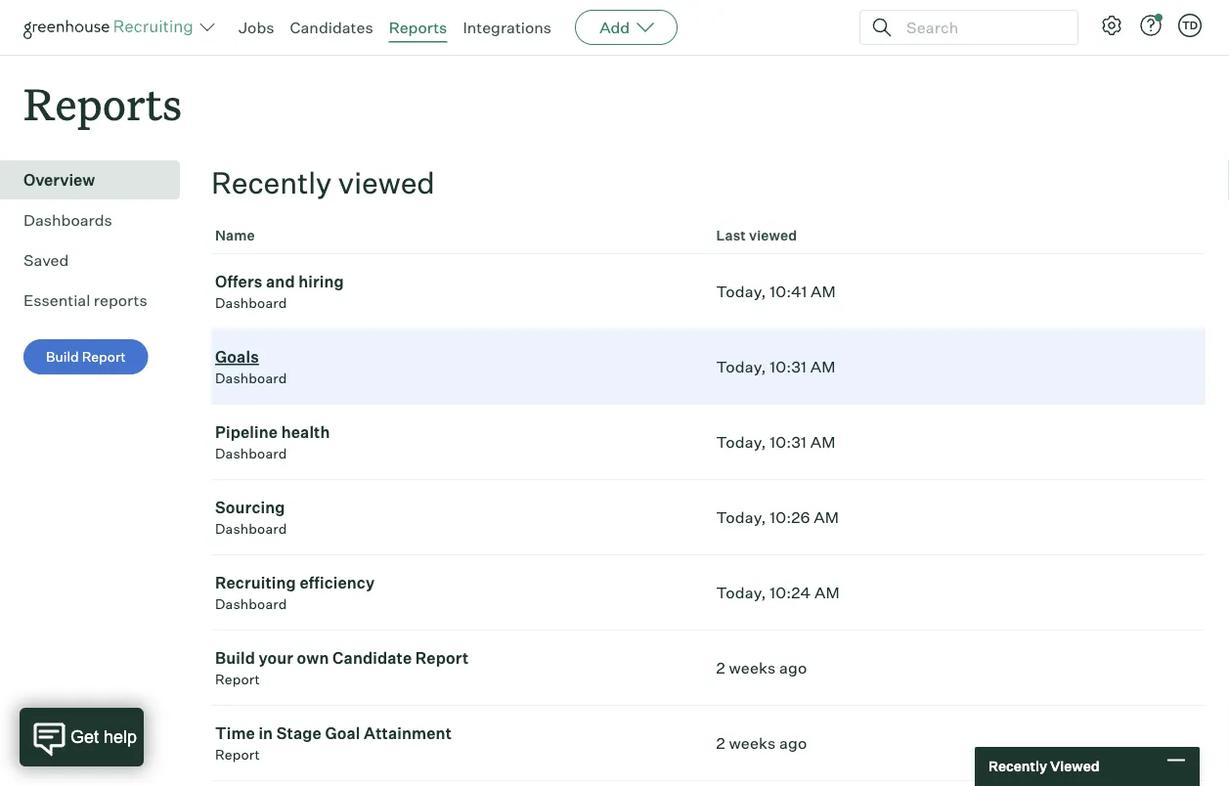 Task type: locate. For each thing, give the bounding box(es) containing it.
0 horizontal spatial viewed
[[338, 164, 435, 201]]

1 vertical spatial 2 weeks ago
[[716, 734, 807, 753]]

1 weeks from the top
[[729, 658, 776, 678]]

build inside build your own candidate report report
[[215, 649, 255, 668]]

10:31
[[770, 357, 807, 377], [770, 432, 807, 452]]

report down essential reports link
[[82, 348, 126, 365]]

2
[[716, 658, 725, 678], [716, 734, 725, 753]]

recruiting
[[215, 573, 296, 593]]

2 today, from the top
[[716, 357, 766, 377]]

dashboards
[[23, 210, 112, 230]]

am right 10:26
[[814, 508, 839, 527]]

1 today, from the top
[[716, 282, 766, 301]]

recently left viewed on the right bottom of the page
[[989, 758, 1047, 775]]

2 ago from the top
[[780, 734, 807, 753]]

2 2 from the top
[[716, 734, 725, 753]]

4 today, from the top
[[716, 508, 766, 527]]

essential reports
[[23, 291, 147, 310]]

Search text field
[[902, 13, 1060, 42]]

offers
[[215, 272, 263, 292]]

0 vertical spatial today, 10:31 am
[[716, 357, 836, 377]]

reports down greenhouse recruiting image
[[23, 74, 182, 132]]

dashboard
[[215, 295, 287, 312], [215, 370, 287, 387], [215, 445, 287, 462], [215, 520, 287, 538], [215, 596, 287, 613]]

10:31 up 10:26
[[770, 432, 807, 452]]

dashboard down 'sourcing'
[[215, 520, 287, 538]]

pipeline
[[215, 423, 278, 442]]

0 horizontal spatial recently
[[211, 164, 332, 201]]

recently for recently viewed
[[211, 164, 332, 201]]

dashboard down goals on the top left of page
[[215, 370, 287, 387]]

1 horizontal spatial reports
[[389, 18, 447, 37]]

1 dashboard from the top
[[215, 295, 287, 312]]

am for sourcing
[[814, 508, 839, 527]]

td button
[[1178, 14, 1202, 37]]

reports
[[94, 291, 147, 310]]

5 today, from the top
[[716, 583, 766, 603]]

reports
[[389, 18, 447, 37], [23, 74, 182, 132]]

0 vertical spatial reports
[[389, 18, 447, 37]]

today, up today, 10:26 am
[[716, 432, 766, 452]]

10:31 down 10:41
[[770, 357, 807, 377]]

today, 10:31 am
[[716, 357, 836, 377], [716, 432, 836, 452]]

efficiency
[[300, 573, 375, 593]]

report down the your
[[215, 671, 260, 688]]

today, left 10:26
[[716, 508, 766, 527]]

am for goals
[[810, 357, 836, 377]]

5 dashboard from the top
[[215, 596, 287, 613]]

recently viewed
[[989, 758, 1100, 775]]

hiring
[[298, 272, 344, 292]]

ago for build your own candidate report
[[780, 658, 807, 678]]

time
[[215, 724, 255, 743]]

today, left 10:41
[[716, 282, 766, 301]]

build
[[46, 348, 79, 365], [215, 649, 255, 668]]

2 10:31 from the top
[[770, 432, 807, 452]]

td
[[1182, 19, 1198, 32]]

1 vertical spatial weeks
[[729, 734, 776, 753]]

today, for pipeline health
[[716, 432, 766, 452]]

your
[[259, 649, 293, 668]]

weeks for attainment
[[729, 734, 776, 753]]

report
[[82, 348, 126, 365], [416, 649, 469, 668], [215, 671, 260, 688], [215, 746, 260, 764]]

2 weeks ago
[[716, 658, 807, 678], [716, 734, 807, 753]]

viewed for recently viewed
[[338, 164, 435, 201]]

1 2 weeks ago from the top
[[716, 658, 807, 678]]

1 horizontal spatial recently
[[989, 758, 1047, 775]]

in
[[259, 724, 273, 743]]

goals dashboard
[[215, 347, 287, 387]]

0 horizontal spatial build
[[46, 348, 79, 365]]

build down essential
[[46, 348, 79, 365]]

sourcing dashboard
[[215, 498, 287, 538]]

reports right "candidates" link
[[389, 18, 447, 37]]

dashboard inside the offers and hiring dashboard
[[215, 295, 287, 312]]

2 2 weeks ago from the top
[[716, 734, 807, 753]]

report inside time in stage goal attainment report
[[215, 746, 260, 764]]

1 horizontal spatial viewed
[[749, 227, 797, 244]]

last viewed
[[716, 227, 797, 244]]

3 dashboard from the top
[[215, 445, 287, 462]]

today,
[[716, 282, 766, 301], [716, 357, 766, 377], [716, 432, 766, 452], [716, 508, 766, 527], [716, 583, 766, 603]]

am right 10:41
[[811, 282, 836, 301]]

2 today, 10:31 am from the top
[[716, 432, 836, 452]]

am for recruiting efficiency
[[815, 583, 840, 603]]

am down the today, 10:41 am
[[810, 357, 836, 377]]

attainment
[[364, 724, 452, 743]]

weeks for report
[[729, 658, 776, 678]]

reports link
[[389, 18, 447, 37]]

0 vertical spatial recently
[[211, 164, 332, 201]]

am up today, 10:26 am
[[810, 432, 836, 452]]

candidate
[[333, 649, 412, 668]]

dashboard down offers
[[215, 295, 287, 312]]

1 vertical spatial 10:31
[[770, 432, 807, 452]]

0 vertical spatial 10:31
[[770, 357, 807, 377]]

today, 10:41 am
[[716, 282, 836, 301]]

1 vertical spatial recently
[[989, 758, 1047, 775]]

recently
[[211, 164, 332, 201], [989, 758, 1047, 775]]

recently up the name
[[211, 164, 332, 201]]

today, down the today, 10:41 am
[[716, 357, 766, 377]]

saved
[[23, 251, 69, 270]]

1 today, 10:31 am from the top
[[716, 357, 836, 377]]

today, left 10:24
[[716, 583, 766, 603]]

am right 10:24
[[815, 583, 840, 603]]

jobs
[[239, 18, 274, 37]]

2 for attainment
[[716, 734, 725, 753]]

today, for offers and hiring
[[716, 282, 766, 301]]

0 vertical spatial viewed
[[338, 164, 435, 201]]

dashboard down recruiting
[[215, 596, 287, 613]]

1 vertical spatial today, 10:31 am
[[716, 432, 836, 452]]

report down "time"
[[215, 746, 260, 764]]

ago
[[780, 658, 807, 678], [780, 734, 807, 753]]

10:24
[[770, 583, 811, 603]]

report right candidate
[[416, 649, 469, 668]]

1 ago from the top
[[780, 658, 807, 678]]

build report
[[46, 348, 126, 365]]

10:26
[[770, 508, 810, 527]]

build your own candidate report report
[[215, 649, 469, 688]]

10:31 for dashboard
[[770, 357, 807, 377]]

viewed
[[338, 164, 435, 201], [749, 227, 797, 244]]

1 vertical spatial 2
[[716, 734, 725, 753]]

2 weeks from the top
[[729, 734, 776, 753]]

today, 10:31 am down the today, 10:41 am
[[716, 357, 836, 377]]

0 vertical spatial weeks
[[729, 658, 776, 678]]

build left the your
[[215, 649, 255, 668]]

essential
[[23, 291, 90, 310]]

build inside button
[[46, 348, 79, 365]]

weeks
[[729, 658, 776, 678], [729, 734, 776, 753]]

0 vertical spatial 2
[[716, 658, 725, 678]]

offers and hiring dashboard
[[215, 272, 344, 312]]

1 10:31 from the top
[[770, 357, 807, 377]]

integrations link
[[463, 18, 552, 37]]

name
[[215, 227, 255, 244]]

3 today, from the top
[[716, 432, 766, 452]]

1 vertical spatial build
[[215, 649, 255, 668]]

1 2 from the top
[[716, 658, 725, 678]]

0 vertical spatial build
[[46, 348, 79, 365]]

am for offers and hiring
[[811, 282, 836, 301]]

1 horizontal spatial build
[[215, 649, 255, 668]]

am
[[811, 282, 836, 301], [810, 357, 836, 377], [810, 432, 836, 452], [814, 508, 839, 527], [815, 583, 840, 603]]

today, for recruiting efficiency
[[716, 583, 766, 603]]

1 vertical spatial ago
[[780, 734, 807, 753]]

1 vertical spatial viewed
[[749, 227, 797, 244]]

build report button
[[23, 340, 148, 375]]

today, 10:31 am up today, 10:26 am
[[716, 432, 836, 452]]

dashboard down pipeline
[[215, 445, 287, 462]]

0 vertical spatial 2 weeks ago
[[716, 658, 807, 678]]

0 vertical spatial ago
[[780, 658, 807, 678]]

today, 10:24 am
[[716, 583, 840, 603]]

0 horizontal spatial reports
[[23, 74, 182, 132]]



Task type: vqa. For each thing, say whether or not it's contained in the screenshot.
2 associated with Report
yes



Task type: describe. For each thing, give the bounding box(es) containing it.
stage
[[277, 724, 322, 743]]

saved link
[[23, 249, 172, 272]]

2 dashboard from the top
[[215, 370, 287, 387]]

configure image
[[1100, 14, 1124, 37]]

candidates link
[[290, 18, 373, 37]]

jobs link
[[239, 18, 274, 37]]

recruiting efficiency dashboard
[[215, 573, 375, 613]]

today, 10:31 am for health
[[716, 432, 836, 452]]

goals
[[215, 347, 259, 367]]

goal
[[325, 724, 360, 743]]

pipeline health dashboard
[[215, 423, 330, 462]]

recently for recently viewed
[[989, 758, 1047, 775]]

own
[[297, 649, 329, 668]]

4 dashboard from the top
[[215, 520, 287, 538]]

dashboard inside recruiting efficiency dashboard
[[215, 596, 287, 613]]

candidates
[[290, 18, 373, 37]]

report inside the build report button
[[82, 348, 126, 365]]

essential reports link
[[23, 289, 172, 312]]

sourcing
[[215, 498, 285, 518]]

2 weeks ago for time in stage goal attainment
[[716, 734, 807, 753]]

viewed
[[1050, 758, 1100, 775]]

dashboard inside pipeline health dashboard
[[215, 445, 287, 462]]

last
[[716, 227, 746, 244]]

build for your
[[215, 649, 255, 668]]

build for report
[[46, 348, 79, 365]]

td button
[[1175, 10, 1206, 41]]

today, 10:26 am
[[716, 508, 839, 527]]

2 weeks ago for build your own candidate report
[[716, 658, 807, 678]]

greenhouse recruiting image
[[23, 16, 200, 39]]

10:31 for health
[[770, 432, 807, 452]]

viewed for last viewed
[[749, 227, 797, 244]]

dashboards link
[[23, 209, 172, 232]]

add
[[600, 18, 630, 37]]

am for pipeline health
[[810, 432, 836, 452]]

1 vertical spatial reports
[[23, 74, 182, 132]]

health
[[281, 423, 330, 442]]

today, for sourcing
[[716, 508, 766, 527]]

time in stage goal attainment report
[[215, 724, 452, 764]]

today, 10:31 am for dashboard
[[716, 357, 836, 377]]

today, for goals
[[716, 357, 766, 377]]

overview link
[[23, 168, 172, 192]]

ago for time in stage goal attainment
[[780, 734, 807, 753]]

add button
[[575, 10, 678, 45]]

overview
[[23, 170, 95, 190]]

and
[[266, 272, 295, 292]]

2 for report
[[716, 658, 725, 678]]

recently viewed
[[211, 164, 435, 201]]

integrations
[[463, 18, 552, 37]]

10:41
[[770, 282, 807, 301]]



